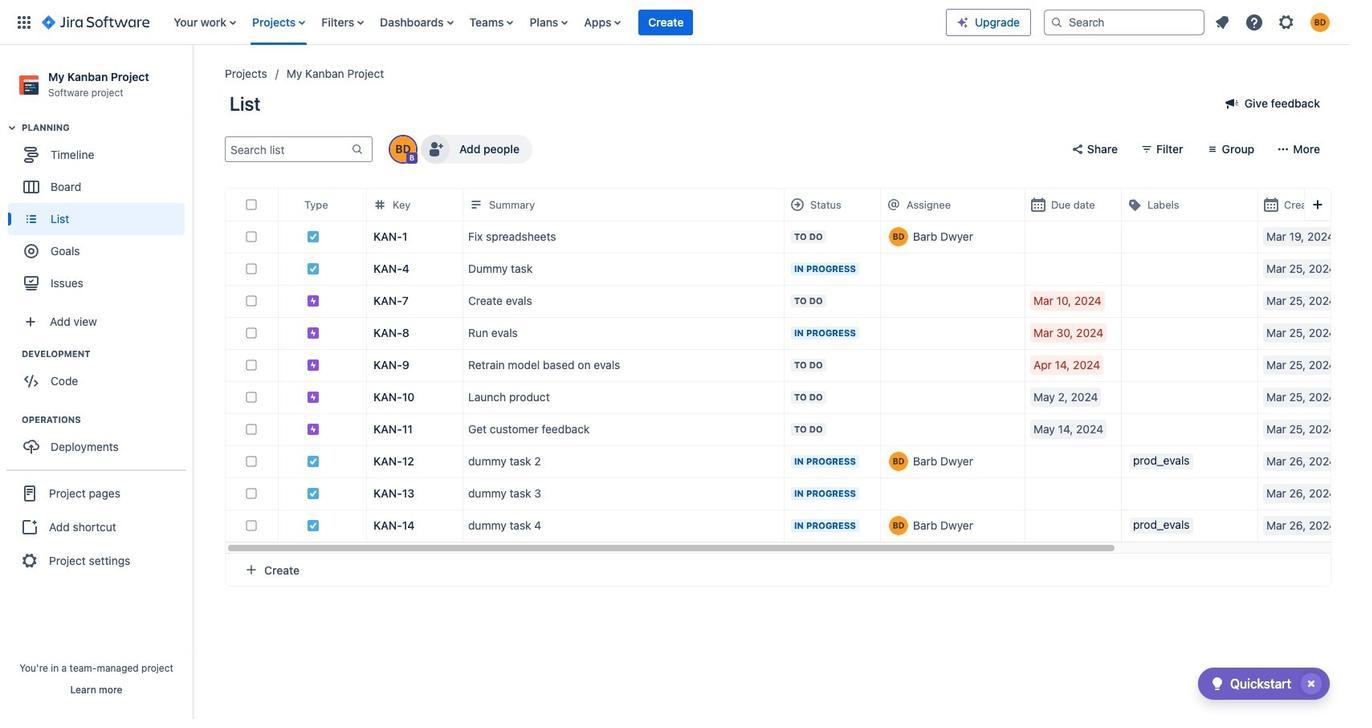 Task type: vqa. For each thing, say whether or not it's contained in the screenshot.
second column header from the right
no



Task type: describe. For each thing, give the bounding box(es) containing it.
2 task image from the top
[[307, 456, 320, 468]]

group for development icon
[[8, 348, 192, 402]]

group for operations icon
[[8, 414, 192, 468]]

sidebar element
[[0, 45, 193, 719]]

1 epic image from the top
[[307, 295, 320, 308]]

1 task image from the top
[[307, 263, 320, 276]]

1 task image from the top
[[307, 231, 320, 244]]

development image
[[2, 345, 22, 364]]

3 epic image from the top
[[307, 423, 320, 436]]

2 epic image from the top
[[307, 359, 320, 372]]

2 epic image from the top
[[307, 391, 320, 404]]

heading for planning icon group
[[22, 121, 192, 134]]

3 task image from the top
[[307, 520, 320, 533]]

appswitcher icon image
[[14, 12, 34, 32]]

your profile and settings image
[[1310, 12, 1330, 32]]

dismiss quickstart image
[[1298, 671, 1324, 697]]

2 task image from the top
[[307, 488, 320, 500]]

1 horizontal spatial list
[[1208, 8, 1339, 37]]

notifications image
[[1213, 12, 1232, 32]]

1 epic image from the top
[[307, 327, 320, 340]]



Task type: locate. For each thing, give the bounding box(es) containing it.
banner
[[0, 0, 1349, 45]]

operations image
[[2, 410, 22, 430]]

0 vertical spatial epic image
[[307, 327, 320, 340]]

2 vertical spatial epic image
[[307, 423, 320, 436]]

epic image
[[307, 327, 320, 340], [307, 391, 320, 404]]

0 vertical spatial heading
[[22, 121, 192, 134]]

0 vertical spatial task image
[[307, 231, 320, 244]]

1 vertical spatial epic image
[[307, 359, 320, 372]]

jira software image
[[42, 12, 150, 32], [42, 12, 150, 32]]

1 vertical spatial epic image
[[307, 391, 320, 404]]

heading for group corresponding to development icon
[[22, 348, 192, 361]]

primary element
[[10, 0, 946, 45]]

Search list text field
[[226, 138, 349, 161]]

help image
[[1245, 12, 1264, 32]]

task image
[[307, 231, 320, 244], [307, 456, 320, 468]]

list
[[166, 0, 946, 45], [1208, 8, 1339, 37]]

epic image
[[307, 295, 320, 308], [307, 359, 320, 372], [307, 423, 320, 436]]

task image
[[307, 263, 320, 276], [307, 488, 320, 500], [307, 520, 320, 533]]

1 heading from the top
[[22, 121, 192, 134]]

1 vertical spatial heading
[[22, 348, 192, 361]]

heading for group corresponding to operations icon
[[22, 414, 192, 427]]

0 horizontal spatial list
[[166, 0, 946, 45]]

1 vertical spatial task image
[[307, 456, 320, 468]]

table
[[226, 189, 1349, 554]]

0 vertical spatial epic image
[[307, 295, 320, 308]]

Search field
[[1044, 9, 1204, 35]]

display or create a field to show in your list view image
[[1308, 195, 1327, 214]]

2 vertical spatial heading
[[22, 414, 192, 427]]

None search field
[[1044, 9, 1204, 35]]

heading
[[22, 121, 192, 134], [22, 348, 192, 361], [22, 414, 192, 427]]

planning image
[[2, 118, 22, 137]]

2 heading from the top
[[22, 348, 192, 361]]

3 heading from the top
[[22, 414, 192, 427]]

2 vertical spatial task image
[[307, 520, 320, 533]]

settings image
[[1277, 12, 1296, 32]]

list item
[[639, 0, 693, 45]]

1 vertical spatial task image
[[307, 488, 320, 500]]

group
[[8, 121, 192, 304], [8, 348, 192, 402], [8, 414, 192, 468], [6, 470, 186, 584]]

group for planning icon
[[8, 121, 192, 304]]

sidebar navigation image
[[175, 64, 210, 96]]

goal image
[[24, 244, 39, 259]]

search image
[[1050, 16, 1063, 29]]

0 vertical spatial task image
[[307, 263, 320, 276]]



